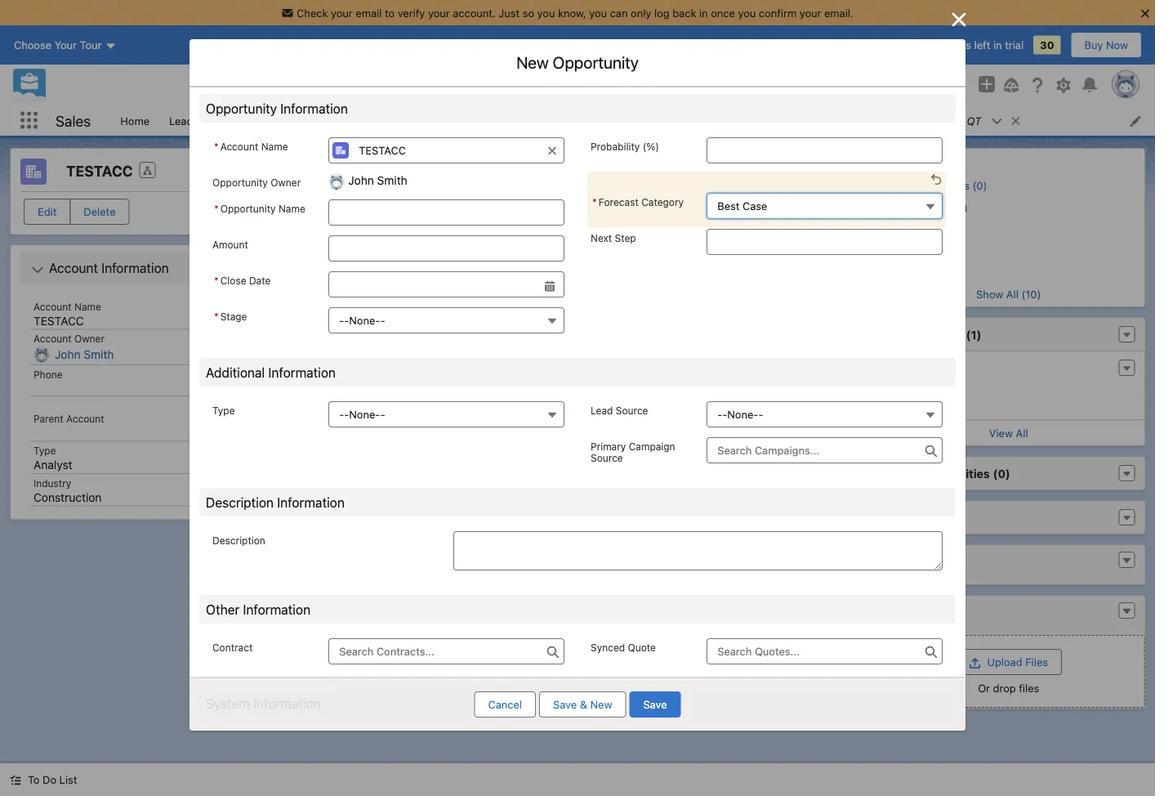 Task type: describe. For each thing, give the bounding box(es) containing it.
row number image
[[305, 250, 348, 276]]

know,
[[558, 7, 587, 19]]

search... button
[[389, 72, 716, 98]]

synced quote
[[591, 642, 656, 653]]

accounts list item
[[230, 105, 317, 136]]

dashboards
[[674, 114, 734, 127]]

sales tab panel
[[304, 188, 851, 530]]

account down accounts at top left
[[220, 141, 259, 152]]

buy
[[1085, 39, 1104, 51]]

0 vertical spatial in
[[700, 7, 708, 19]]

2 horizontal spatial test
[[939, 114, 964, 127]]

1 horizontal spatial files
[[1026, 656, 1048, 668]]

1 your from the left
[[331, 7, 353, 19]]

text default image inside to do list button
[[10, 774, 21, 786]]

campaign inside primary campaign source
[[629, 441, 676, 452]]

leave feedback link
[[854, 39, 934, 51]]

partners (0)
[[345, 503, 414, 517]]

contacts
[[327, 114, 371, 127]]

inverse image
[[950, 10, 969, 29]]

(0) for the cases icon
[[949, 511, 967, 524]]

john
[[55, 348, 81, 361]]

opportunity up search... "button"
[[553, 53, 639, 72]]

1 vertical spatial testacc
[[34, 314, 84, 327]]

name inside name button
[[380, 257, 411, 269]]

* for * forecast category best case
[[593, 196, 597, 208]]

buy now
[[1085, 39, 1129, 51]]

orders (0)
[[902, 223, 953, 235]]

view all link inside sales tab panel
[[305, 301, 850, 327]]

contracts image
[[882, 201, 894, 213]]

date
[[249, 275, 271, 286]]

email cell
[[613, 250, 711, 278]]

title cell
[[711, 250, 810, 278]]

text default image inside account information dropdown button
[[31, 263, 44, 276]]

1 horizontal spatial contact
[[913, 361, 963, 374]]

to do list button
[[0, 763, 87, 796]]

show all (10) link
[[976, 288, 1041, 300]]

new for second new button from the top
[[805, 352, 827, 364]]

Contract text field
[[329, 638, 565, 664]]

action image
[[810, 250, 850, 276]]

john smith
[[55, 348, 114, 361]]

trial
[[1005, 39, 1024, 51]]

drop
[[993, 682, 1016, 694]]

opportunities (0) inside sales tab panel
[[345, 351, 443, 365]]

2
[[395, 228, 401, 239]]

new inside 'button'
[[591, 698, 613, 711]]

(0) inside files element
[[941, 609, 959, 622]]

* test qt
[[931, 114, 982, 127]]

action cell
[[810, 250, 850, 278]]

* for * account name
[[214, 141, 219, 152]]

verify
[[398, 7, 425, 19]]

0 vertical spatial group
[[932, 75, 966, 95]]

orders (0) link
[[902, 223, 953, 236]]

contacts (1) link
[[902, 157, 962, 170]]

case
[[743, 200, 768, 212]]

edit phone image
[[248, 383, 260, 394]]

close
[[220, 275, 246, 286]]

so
[[523, 7, 535, 19]]

construction
[[34, 490, 102, 504]]

1 horizontal spatial test contact link
[[884, 361, 963, 374]]

cancel
[[488, 698, 522, 711]]

to do list
[[28, 774, 77, 786]]

opportunities image for opportunities (0)
[[882, 179, 894, 191]]

details
[[388, 164, 428, 179]]

1 horizontal spatial cell
[[515, 278, 613, 301]]

feedback
[[886, 39, 934, 51]]

leads
[[169, 114, 199, 127]]

ago
[[443, 228, 460, 239]]

email.
[[825, 7, 854, 19]]

synced
[[591, 642, 625, 653]]

additional
[[206, 365, 265, 380]]

contacts link
[[317, 105, 381, 136]]

description information
[[206, 494, 345, 510]]

only
[[631, 7, 652, 19]]

account for owner
[[34, 333, 72, 345]]

contracts (0)
[[345, 402, 421, 415]]

1 vertical spatial view all link
[[872, 419, 1145, 445]]

best case list item
[[588, 172, 946, 227]]

partners (0) link
[[902, 245, 961, 258]]

(0) for contracts image
[[404, 402, 421, 415]]

forecast
[[599, 196, 639, 208]]

2 your from the left
[[428, 7, 450, 19]]

contracts (0) link
[[902, 201, 968, 214]]

calendar list item
[[511, 105, 596, 136]]

title:
[[882, 375, 907, 387]]

(1)
[[966, 328, 981, 341]]

view for bottommost view all link
[[989, 427, 1013, 439]]

opportunities link
[[402, 105, 490, 136]]

forecasts
[[606, 114, 654, 127]]

contacts list item
[[317, 105, 402, 136]]

none- for * stage --none--
[[349, 314, 380, 327]]

opportunities list item
[[402, 105, 511, 136]]

TESTACC text field
[[329, 137, 565, 163]]

item
[[322, 228, 342, 239]]

save button
[[630, 691, 681, 718]]

1 item • updated 2 minutes ago
[[315, 228, 460, 239]]

type for type --none--
[[213, 405, 235, 416]]

new for new opportunity
[[517, 53, 549, 72]]

new down lead source, --none-- "button" on the right
[[804, 453, 826, 465]]

reports
[[774, 114, 813, 127]]

forecasts link
[[596, 105, 664, 136]]

opportunity owner
[[213, 177, 301, 188]]

(%)
[[643, 141, 660, 152]]

contacts grid
[[305, 250, 850, 302]]

minutes
[[404, 228, 440, 239]]

best
[[718, 200, 740, 212]]

list containing home
[[111, 105, 1156, 136]]

step
[[615, 232, 636, 244]]

accounts link
[[230, 105, 296, 136]]

save & new button
[[539, 691, 626, 718]]

calendar link
[[511, 105, 575, 136]]

edit button
[[24, 199, 71, 225]]

new opportunity
[[517, 53, 639, 72]]

information for other information
[[243, 602, 311, 617]]

add
[[692, 209, 712, 221]]

system information
[[206, 696, 321, 711]]

test inside contacts grid
[[382, 283, 408, 295]]

0 horizontal spatial files
[[912, 609, 938, 622]]

1 horizontal spatial test
[[884, 361, 910, 374]]

information for system information
[[253, 696, 321, 711]]

* for * close date
[[214, 275, 219, 286]]

0 horizontal spatial cell
[[348, 250, 374, 278]]

home link
[[111, 105, 159, 136]]

account name
[[34, 301, 101, 312]]

all inside sales tab panel
[[585, 308, 597, 320]]

opportunities inside the opportunities "link"
[[412, 114, 480, 127]]

opportunities image for opportunities
[[315, 348, 335, 368]]

edit
[[38, 206, 57, 218]]

quotes list item
[[844, 105, 921, 136]]

search...
[[421, 79, 465, 91]]

to
[[28, 774, 40, 786]]

1 horizontal spatial in
[[994, 39, 1003, 51]]

reports link
[[765, 105, 823, 136]]

log
[[655, 7, 670, 19]]

other information
[[206, 602, 311, 617]]

name down "accounts" list item
[[261, 141, 288, 152]]

30
[[1041, 39, 1055, 51]]

Synced Quote text field
[[707, 638, 943, 664]]

left
[[975, 39, 991, 51]]

source inside primary campaign source
[[591, 452, 623, 463]]



Task type: vqa. For each thing, say whether or not it's contained in the screenshot.
Partners (0) link
yes



Task type: locate. For each thing, give the bounding box(es) containing it.
stage
[[220, 311, 247, 322]]

contract
[[213, 642, 253, 653]]

(1) link
[[912, 327, 985, 341]]

information for description information
[[277, 494, 345, 510]]

0 horizontal spatial text default image
[[31, 263, 44, 276]]

test contact up title:
[[884, 361, 963, 374]]

information for additional information
[[268, 365, 336, 380]]

next
[[591, 232, 612, 244]]

0 vertical spatial view all link
[[305, 301, 850, 327]]

calendar
[[521, 114, 565, 127]]

text default image inside files element
[[1121, 606, 1133, 617]]

view all inside sales tab panel
[[558, 308, 597, 320]]

account right "parent"
[[66, 413, 104, 424]]

name up account owner
[[74, 301, 101, 312]]

0 horizontal spatial campaign
[[629, 441, 676, 452]]

1 vertical spatial files
[[1026, 656, 1048, 668]]

3 your from the left
[[800, 7, 822, 19]]

* up "amount"
[[214, 203, 219, 214]]

account owner
[[34, 333, 105, 345]]

in right back
[[700, 7, 708, 19]]

0 horizontal spatial opportunities image
[[315, 348, 335, 368]]

Description text field
[[454, 531, 943, 570]]

0 horizontal spatial test contact
[[382, 283, 461, 295]]

0 vertical spatial type
[[213, 405, 235, 416]]

list item containing *
[[921, 105, 1029, 136]]

account.
[[453, 7, 496, 19]]

accounts
[[240, 114, 286, 127]]

* opportunity name
[[214, 203, 305, 214]]

list item
[[921, 105, 1029, 136]]

contact down name cell
[[411, 283, 461, 295]]

1 horizontal spatial view all link
[[872, 419, 1145, 445]]

0 vertical spatial test
[[939, 114, 964, 127]]

1 vertical spatial opportunities image
[[315, 348, 335, 368]]

0 vertical spatial description
[[206, 494, 274, 510]]

source inside lead source --none--
[[616, 405, 649, 416]]

list
[[59, 774, 77, 786]]

account information button
[[24, 255, 270, 281]]

0 vertical spatial contacts image
[[882, 157, 894, 168]]

new up search... "button"
[[517, 53, 549, 72]]

contact
[[411, 283, 461, 295], [913, 361, 963, 374]]

0 vertical spatial testacc
[[66, 162, 133, 180]]

show
[[976, 288, 1003, 300]]

0 horizontal spatial contacts image
[[315, 202, 335, 221]]

cancel button
[[474, 691, 536, 718]]

home
[[120, 114, 150, 127]]

1 new button from the top
[[791, 202, 841, 228]]

Next Step text field
[[707, 229, 943, 255]]

contacts image inside sales tab panel
[[315, 202, 335, 221]]

opportunities (0)
[[902, 179, 987, 191]]

name cell
[[374, 250, 515, 278]]

0 vertical spatial contact
[[411, 283, 461, 295]]

0 vertical spatial text default image
[[1010, 115, 1022, 127]]

(0) for account partner icon
[[396, 503, 414, 517]]

1 horizontal spatial opportunities (0)
[[912, 466, 1010, 480]]

0 vertical spatial all
[[1006, 288, 1019, 300]]

0 vertical spatial view
[[558, 308, 582, 320]]

1 horizontal spatial group
[[932, 75, 966, 95]]

days
[[947, 39, 972, 51]]

0 vertical spatial campaign
[[728, 209, 778, 221]]

0 vertical spatial test contact link
[[382, 283, 461, 296]]

1 horizontal spatial campaign
[[728, 209, 778, 221]]

testacc down account name
[[34, 314, 84, 327]]

all down contacts grid
[[585, 308, 597, 320]]

information
[[281, 101, 348, 116], [101, 260, 169, 276], [268, 365, 336, 380], [277, 494, 345, 510], [243, 602, 311, 617], [253, 696, 321, 711]]

partners (0)
[[902, 245, 961, 257]]

back
[[673, 7, 697, 19]]

0 horizontal spatial in
[[700, 7, 708, 19]]

(0) for opportunities icon related to opportunities
[[426, 351, 443, 365]]

opportunity down opportunity owner
[[220, 203, 276, 214]]

account up account owner
[[34, 301, 72, 312]]

delete
[[84, 206, 116, 218]]

2 vertical spatial test
[[884, 361, 910, 374]]

opportunities (0) up "contracts (0)"
[[345, 351, 443, 365]]

1 vertical spatial description
[[213, 535, 266, 546]]

your right verify
[[428, 7, 450, 19]]

1 horizontal spatial opportunities image
[[882, 179, 894, 191]]

type for type
[[34, 445, 56, 456]]

owner
[[271, 177, 301, 188], [74, 333, 105, 345]]

list
[[111, 105, 1156, 136]]

0 vertical spatial opportunities
[[412, 114, 480, 127]]

save left &
[[553, 698, 577, 711]]

account inside account information dropdown button
[[49, 260, 98, 276]]

0 horizontal spatial opportunities (0)
[[345, 351, 443, 365]]

1 vertical spatial owner
[[74, 333, 105, 345]]

opportunities inside sales tab panel
[[345, 351, 423, 365]]

Probability (%) text field
[[707, 137, 943, 163]]

* left qt on the right top
[[931, 114, 935, 127]]

0 horizontal spatial your
[[331, 7, 353, 19]]

group
[[932, 75, 966, 95], [213, 271, 565, 298]]

delete button
[[70, 199, 130, 225]]

leads list item
[[159, 105, 230, 136]]

Forecast Category, Best Case button
[[707, 193, 943, 219]]

test contact link up title:
[[884, 361, 963, 374]]

Lead Source button
[[707, 401, 943, 427]]

1 horizontal spatial view all
[[989, 427, 1028, 439]]

new button up next step text box
[[791, 202, 841, 228]]

new for first new button
[[805, 209, 827, 221]]

tab list
[[304, 155, 851, 188]]

account up john
[[34, 333, 72, 345]]

phone button
[[515, 250, 613, 276]]

description for description information
[[206, 494, 274, 510]]

view inside sales tab panel
[[558, 308, 582, 320]]

parent account
[[34, 413, 104, 424]]

contacts image
[[882, 157, 894, 168], [315, 202, 335, 221]]

0 horizontal spatial group
[[213, 271, 565, 298]]

2 new button from the top
[[791, 345, 841, 371]]

1 horizontal spatial contacts image
[[882, 157, 894, 168]]

save down 'quote'
[[644, 698, 667, 711]]

testacc up delete button
[[66, 162, 133, 180]]

2 vertical spatial opportunities
[[912, 466, 990, 480]]

notes link
[[912, 558, 969, 572]]

to inside button
[[715, 209, 725, 221]]

add to campaign button
[[678, 202, 792, 228]]

dashboards list item
[[664, 105, 765, 136]]

opportunities image down * stage --none--
[[315, 348, 335, 368]]

group containing *
[[213, 271, 565, 298]]

edit industry image
[[248, 491, 260, 503]]

•
[[345, 228, 350, 239]]

files down notes
[[912, 609, 938, 622]]

leave feedback
[[854, 39, 934, 51]]

0 vertical spatial source
[[616, 405, 649, 416]]

1 vertical spatial view all
[[989, 427, 1028, 439]]

in right the 'left'
[[994, 39, 1003, 51]]

1
[[315, 228, 320, 239]]

0 vertical spatial owner
[[271, 177, 301, 188]]

test contact down name cell
[[382, 283, 461, 295]]

campaign inside add to campaign button
[[728, 209, 778, 221]]

test contact inside contacts grid
[[382, 283, 461, 295]]

test contact element
[[872, 358, 1145, 414]]

0 horizontal spatial save
[[553, 698, 577, 711]]

test up title:
[[884, 361, 910, 374]]

type down the additional
[[213, 405, 235, 416]]

type
[[213, 405, 235, 416], [34, 445, 56, 456]]

view down test contact element
[[989, 427, 1013, 439]]

files (0)
[[912, 609, 959, 622]]

smith
[[84, 348, 114, 361]]

none- for lead source --none--
[[728, 408, 759, 421]]

opportunities up cases (0)
[[912, 466, 990, 480]]

new up lead source, --none-- "button" on the right
[[805, 352, 827, 364]]

* left forecast
[[593, 196, 597, 208]]

account up account name
[[49, 260, 98, 276]]

1 horizontal spatial you
[[590, 7, 607, 19]]

1 vertical spatial contacts image
[[315, 202, 335, 221]]

* stage --none--
[[214, 311, 385, 327]]

cases (0)
[[912, 511, 967, 524]]

partners
[[345, 503, 393, 517]]

3 you from the left
[[738, 7, 756, 19]]

name down opportunity owner
[[279, 203, 305, 214]]

0 vertical spatial view all
[[558, 308, 597, 320]]

1 horizontal spatial view
[[989, 427, 1013, 439]]

new up next step text box
[[805, 209, 827, 221]]

information for account information
[[101, 260, 169, 276]]

1 vertical spatial phone
[[34, 369, 63, 380]]

* left the "close"
[[214, 275, 219, 286]]

you left the "can"
[[590, 7, 607, 19]]

tab list containing activity
[[304, 155, 851, 188]]

new right &
[[591, 698, 613, 711]]

you
[[537, 7, 555, 19], [590, 7, 607, 19], [738, 7, 756, 19]]

0 vertical spatial opportunities (0)
[[345, 351, 443, 365]]

none- inside * stage --none--
[[349, 314, 380, 327]]

0 vertical spatial test contact
[[382, 283, 461, 295]]

* inside * stage --none--
[[214, 311, 219, 322]]

* for * opportunity name
[[214, 203, 219, 214]]

* for * test qt
[[931, 114, 935, 127]]

* down leads list item
[[214, 141, 219, 152]]

your left email
[[331, 7, 353, 19]]

1 vertical spatial source
[[591, 452, 623, 463]]

1 vertical spatial test contact link
[[884, 361, 963, 374]]

0 horizontal spatial owner
[[74, 333, 105, 345]]

files element
[[872, 595, 1146, 709]]

phone cell
[[515, 250, 613, 278]]

1 horizontal spatial owner
[[271, 177, 301, 188]]

test contact link down name cell
[[382, 283, 461, 296]]

leads link
[[159, 105, 209, 136]]

* left stage
[[214, 311, 219, 322]]

2 horizontal spatial you
[[738, 7, 756, 19]]

contacts image up item
[[315, 202, 335, 221]]

to right email
[[385, 7, 395, 19]]

new button down lead source, --none-- "button" on the right
[[791, 447, 839, 472]]

1 horizontal spatial text default image
[[1010, 115, 1022, 127]]

3 new button from the top
[[791, 447, 839, 472]]

view all link down phone cell at the top
[[305, 301, 850, 327]]

contact down (1) link
[[913, 361, 963, 374]]

Type button
[[329, 401, 565, 427]]

1 vertical spatial test
[[382, 283, 408, 295]]

view all
[[558, 308, 597, 320], [989, 427, 1028, 439]]

upload
[[987, 656, 1023, 668]]

text default image
[[1010, 115, 1022, 127], [31, 263, 44, 276], [1121, 606, 1133, 617]]

primary campaign source
[[591, 441, 676, 463]]

none- inside lead source --none--
[[728, 408, 759, 421]]

group down 1 item • updated 2 minutes ago
[[213, 271, 565, 298]]

test left qt on the right top
[[939, 114, 964, 127]]

* for * stage --none--
[[214, 311, 219, 322]]

opportunities up "contracts (0)"
[[345, 351, 423, 365]]

account
[[220, 141, 259, 152], [49, 260, 98, 276], [34, 301, 72, 312], [34, 333, 72, 345], [66, 413, 104, 424]]

new button up lead source, --none-- "button" on the right
[[791, 345, 841, 371]]

to
[[385, 7, 395, 19], [715, 209, 725, 221]]

buy now button
[[1071, 32, 1143, 58]]

account partner image
[[315, 500, 335, 520]]

account image
[[20, 159, 47, 185]]

opportunities (0) link
[[902, 179, 987, 192]]

contracts image
[[315, 399, 335, 418]]

0 vertical spatial opportunities image
[[882, 179, 894, 191]]

view for view all link in the sales tab panel
[[558, 308, 582, 320]]

owner for opportunity owner
[[271, 177, 301, 188]]

1 horizontal spatial to
[[715, 209, 725, 221]]

1 horizontal spatial test contact
[[884, 361, 963, 374]]

0 vertical spatial to
[[385, 7, 395, 19]]

opportunities image
[[882, 179, 894, 191], [315, 348, 335, 368]]

to right add at the right of the page
[[715, 209, 725, 221]]

type up the analyst
[[34, 445, 56, 456]]

type --none--
[[213, 405, 385, 421]]

description for description
[[213, 535, 266, 546]]

0 vertical spatial text default image
[[1121, 555, 1133, 566]]

view all for bottommost view all link
[[989, 427, 1028, 439]]

opportunities image up contracts icon
[[882, 179, 894, 191]]

Stage, --None-- button
[[329, 307, 565, 333]]

1 vertical spatial opportunities
[[345, 351, 423, 365]]

&
[[580, 698, 588, 711]]

details link
[[388, 155, 428, 188]]

save for save
[[644, 698, 667, 711]]

test contact link
[[382, 283, 461, 296], [884, 361, 963, 374]]

source right lead
[[616, 405, 649, 416]]

1 vertical spatial view
[[989, 427, 1013, 439]]

1 save from the left
[[553, 698, 577, 711]]

probability
[[591, 141, 640, 152]]

0 horizontal spatial view
[[558, 308, 582, 320]]

0 vertical spatial phone
[[522, 257, 555, 269]]

0 horizontal spatial type
[[34, 445, 56, 456]]

owner up john smith
[[74, 333, 105, 345]]

1 horizontal spatial type
[[213, 405, 235, 416]]

view down contacts grid
[[558, 308, 582, 320]]

account information
[[49, 260, 169, 276]]

phone inside button
[[522, 257, 555, 269]]

2 you from the left
[[590, 7, 607, 19]]

1 horizontal spatial text default image
[[1121, 555, 1133, 566]]

view all down contacts grid
[[558, 308, 597, 320]]

opportunity up the * opportunity name
[[213, 177, 268, 188]]

orders image
[[882, 223, 894, 235]]

contracts (0)
[[902, 201, 968, 213]]

your left email.
[[800, 7, 822, 19]]

test contact
[[382, 283, 461, 295], [884, 361, 963, 374]]

leave
[[854, 39, 883, 51]]

account for name
[[34, 301, 72, 312]]

2 horizontal spatial your
[[800, 7, 822, 19]]

qt
[[967, 114, 982, 127]]

cell down updated
[[348, 250, 374, 278]]

0 horizontal spatial test
[[382, 283, 408, 295]]

add to campaign
[[692, 209, 778, 221]]

save inside 'button'
[[553, 698, 577, 711]]

source down lead
[[591, 452, 623, 463]]

cell down phone button
[[515, 278, 613, 301]]

contacts image down quotes list item
[[882, 157, 894, 168]]

1 vertical spatial to
[[715, 209, 725, 221]]

owner for account owner
[[74, 333, 105, 345]]

opportunities (0) up cases (0)
[[912, 466, 1010, 480]]

all
[[1006, 288, 1019, 300], [585, 308, 597, 320], [1016, 427, 1028, 439]]

your
[[331, 7, 353, 19], [428, 7, 450, 19], [800, 7, 822, 19]]

type inside type --none--
[[213, 405, 235, 416]]

contacts status
[[315, 228, 353, 239]]

files up files
[[1026, 656, 1048, 668]]

show all (10)
[[976, 288, 1041, 300]]

2 horizontal spatial text default image
[[1121, 606, 1133, 617]]

1 horizontal spatial save
[[644, 698, 667, 711]]

test down name cell
[[382, 283, 408, 295]]

opportunities up 'testacc' text box
[[412, 114, 480, 127]]

0 horizontal spatial text default image
[[10, 774, 21, 786]]

1 vertical spatial in
[[994, 39, 1003, 51]]

1 vertical spatial text default image
[[10, 774, 21, 786]]

cases image
[[882, 508, 902, 527]]

2 vertical spatial all
[[1016, 427, 1028, 439]]

test contact link inside contacts grid
[[382, 283, 461, 296]]

0 horizontal spatial test contact link
[[382, 283, 461, 296]]

1 you from the left
[[537, 7, 555, 19]]

owner up the * opportunity name
[[271, 177, 301, 188]]

cases
[[912, 511, 946, 524]]

1 horizontal spatial your
[[428, 7, 450, 19]]

none- inside type --none--
[[349, 408, 380, 421]]

Primary Campaign Source text field
[[707, 437, 943, 463]]

1 vertical spatial group
[[213, 271, 565, 298]]

days left in trial
[[947, 39, 1024, 51]]

1 vertical spatial new button
[[791, 345, 841, 371]]

industry
[[34, 477, 71, 489]]

0 horizontal spatial contact
[[411, 283, 461, 295]]

1 vertical spatial all
[[585, 308, 597, 320]]

all down test contact element
[[1016, 427, 1028, 439]]

service
[[610, 164, 654, 179]]

Amount text field
[[329, 235, 565, 262]]

None text field
[[329, 199, 565, 226], [329, 271, 565, 298], [329, 199, 565, 226], [329, 271, 565, 298]]

opportunity up * account name
[[206, 101, 277, 116]]

check your email to verify your account. just so you know, you can only log back in once you confirm your email.
[[297, 7, 854, 19]]

1 vertical spatial opportunities (0)
[[912, 466, 1010, 480]]

or
[[978, 682, 990, 694]]

(0)
[[426, 351, 443, 365], [404, 402, 421, 415], [993, 466, 1010, 480], [396, 503, 414, 517], [949, 511, 967, 524], [941, 609, 959, 622]]

*
[[931, 114, 935, 127], [214, 141, 219, 152], [593, 196, 597, 208], [214, 203, 219, 214], [214, 275, 219, 286], [214, 311, 219, 322]]

information for opportunity information
[[281, 101, 348, 116]]

quotes link
[[844, 105, 899, 136]]

cell
[[348, 250, 374, 278], [515, 278, 613, 301]]

0 horizontal spatial you
[[537, 7, 555, 19]]

name down the "2"
[[380, 257, 411, 269]]

analyst
[[34, 458, 72, 472]]

partners image
[[882, 245, 894, 257]]

0 vertical spatial files
[[912, 609, 938, 622]]

information inside dropdown button
[[101, 260, 169, 276]]

0 horizontal spatial to
[[385, 7, 395, 19]]

you right so
[[537, 7, 555, 19]]

account for information
[[49, 260, 98, 276]]

opportunities (0)
[[345, 351, 443, 365], [912, 466, 1010, 480]]

2 vertical spatial new button
[[791, 447, 839, 472]]

reports list item
[[765, 105, 844, 136]]

view all for view all link in the sales tab panel
[[558, 308, 597, 320]]

0 horizontal spatial view all
[[558, 308, 597, 320]]

view all link down test contact element
[[872, 419, 1145, 445]]

* forecast category best case
[[593, 196, 768, 212]]

0 vertical spatial new button
[[791, 202, 841, 228]]

save for save & new
[[553, 698, 577, 711]]

save & new
[[553, 698, 613, 711]]

2 save from the left
[[644, 698, 667, 711]]

group up * test qt
[[932, 75, 966, 95]]

you right 'once' at the right top of page
[[738, 7, 756, 19]]

text default image
[[1121, 555, 1133, 566], [10, 774, 21, 786]]

row number cell
[[305, 250, 348, 278]]

view all link
[[305, 301, 850, 327], [872, 419, 1145, 445]]

* inside * forecast category best case
[[593, 196, 597, 208]]

contact inside grid
[[411, 283, 461, 295]]

all left (10)
[[1006, 288, 1019, 300]]

view all down test contact element
[[989, 427, 1028, 439]]

save inside button
[[644, 698, 667, 711]]

none-
[[349, 314, 380, 327], [349, 408, 380, 421], [728, 408, 759, 421]]

or drop files
[[978, 682, 1039, 694]]

* account name
[[214, 141, 288, 152]]



